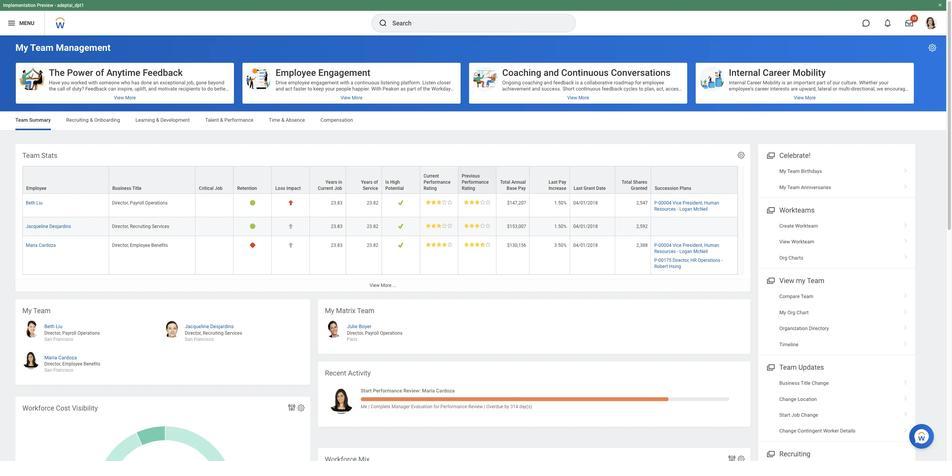 Task type: locate. For each thing, give the bounding box(es) containing it.
04/01/2018 for 2,547
[[573, 200, 598, 206]]

0 vertical spatial 1.50%
[[554, 200, 567, 206]]

benefits down director, recruiting services
[[151, 243, 168, 248]]

maria for maria cardoza "link" inside team stats element
[[26, 243, 38, 248]]

0 vertical spatial president,
[[683, 200, 703, 206]]

chevron right image for start job change
[[901, 410, 911, 417]]

chevron right image for timeline
[[901, 339, 911, 347]]

2 1.50% from the top
[[554, 224, 567, 229]]

engagement
[[318, 67, 370, 78]]

last up increase
[[549, 180, 558, 185]]

workteam
[[795, 223, 818, 229], [792, 239, 814, 245]]

start job change link
[[758, 407, 916, 423]]

job down change location at bottom
[[791, 412, 800, 418]]

paris
[[347, 337, 357, 342]]

configure team stats image
[[737, 151, 746, 160]]

0 horizontal spatial configure and view chart data image
[[287, 403, 296, 412]]

2 the worker has been assessed as having high potential. image from the top
[[398, 224, 404, 229]]

0 horizontal spatial years
[[326, 180, 337, 185]]

start job change
[[779, 412, 818, 418]]

2 meets expectations - performance in line with a solid team contributor. image from the top
[[426, 224, 452, 228]]

power
[[67, 67, 93, 78]]

worked
[[71, 80, 87, 86]]

0 vertical spatial menu group image
[[765, 150, 776, 160]]

chevron right image inside change location link
[[901, 394, 911, 401]]

granted
[[631, 186, 647, 191]]

total annual base pay
[[500, 180, 526, 191]]

service
[[363, 186, 378, 191]]

2 menu group image from the top
[[765, 275, 776, 286]]

director, for director, recruiting services
[[112, 224, 129, 229]]

pay down annual
[[518, 186, 526, 191]]

0 vertical spatial maria cardoza link
[[26, 241, 56, 248]]

0 vertical spatial beth
[[26, 200, 35, 206]]

continuous down collaborative
[[576, 86, 601, 92]]

operations inside director, payroll operations san francisco
[[77, 331, 100, 336]]

1 resources from the top
[[654, 207, 676, 212]]

configure and view chart data image
[[287, 403, 296, 412], [727, 454, 737, 461]]

row containing maria cardoza
[[22, 236, 738, 275]]

1 vertical spatial the worker has been assessed as having high potential. image
[[398, 224, 404, 229]]

beth liu link
[[26, 199, 43, 206], [44, 322, 62, 330]]

business up director, payroll operations
[[112, 186, 131, 191]]

continuous up happier. on the top
[[355, 80, 379, 86]]

1 & from the left
[[90, 117, 93, 123]]

1 horizontal spatial for
[[635, 80, 641, 86]]

director, inside director, recruiting services san francisco
[[185, 331, 202, 336]]

4 chevron right image from the top
[[901, 410, 911, 417]]

payroll inside team stats element
[[130, 200, 144, 206]]

0 vertical spatial you
[[62, 80, 69, 86]]

1 chevron right image from the top
[[901, 166, 911, 174]]

total for base
[[500, 180, 510, 185]]

an right done
[[153, 80, 159, 86]]

to down done
[[149, 92, 153, 98]]

23.83 for director, payroll operations
[[331, 200, 343, 206]]

access
[[666, 86, 681, 92]]

benefits for director, employee benefits
[[151, 243, 168, 248]]

main content containing my team management
[[0, 35, 946, 461]]

p- for second p-00004 vice president, human resources - logan mcneil link from the top
[[654, 243, 659, 248]]

maria cardoza inside row
[[26, 243, 56, 248]]

menu group image right the configure workforce mix icon
[[765, 449, 776, 459]]

performance for previous performance rating
[[462, 180, 489, 185]]

1 vertical spatial services
[[225, 331, 242, 336]]

p- for p-00175 director, hr operations - robert hsing link
[[654, 258, 659, 263]]

0 vertical spatial desjardins
[[49, 224, 71, 229]]

1 vertical spatial 23.83
[[331, 224, 343, 229]]

payroll up "director, employee benefits san francisco" at the bottom left of the page
[[62, 331, 76, 336]]

notifications large image
[[884, 19, 892, 27]]

director, for director, payroll operations paris
[[347, 331, 364, 336]]

0 vertical spatial 00004
[[659, 200, 672, 206]]

2 menu group image from the top
[[765, 362, 776, 372]]

julie boyer list item
[[325, 321, 534, 343]]

cell
[[195, 194, 234, 218], [195, 218, 234, 236], [651, 218, 738, 236], [195, 236, 234, 275]]

change down the start job change
[[779, 428, 796, 434]]

configure and view chart data image for the configure workforce mix icon
[[727, 454, 737, 461]]

1 p- from the top
[[654, 200, 659, 206]]

1.50% for $153,007
[[554, 224, 567, 229]]

& for recruiting
[[90, 117, 93, 123]]

1 1.50% from the top
[[554, 200, 567, 206]]

an inside drive employee engagement with a continuous listening platform. listen closer and act faster to keep your people happier. with peakon as part of the workday family, you can gain an even deeper understanding of your people and create action plans that improve engagement and bottom-line results.
[[321, 92, 326, 98]]

workteam inside view workteam link
[[792, 239, 814, 245]]

1 vertical spatial resources
[[654, 249, 676, 255]]

can down someone
[[108, 86, 116, 92]]

performance inside column header
[[424, 180, 451, 185]]

you up plans
[[291, 92, 299, 98]]

1 vertical spatial last
[[574, 186, 583, 191]]

2 resources from the top
[[654, 249, 676, 255]]

view left my
[[779, 277, 794, 285]]

my matrix team element
[[318, 300, 751, 354]]

1 a from the left
[[351, 80, 353, 86]]

8 chevron right image from the top
[[901, 394, 911, 401]]

people up deeper at left
[[336, 86, 351, 92]]

recruiting inside team stats element
[[130, 224, 151, 229]]

view left more
[[370, 283, 380, 288]]

current right is high potential popup button
[[424, 174, 439, 179]]

recruiting inside director, recruiting services san francisco
[[203, 331, 224, 336]]

2 a from the left
[[580, 80, 583, 86]]

0 vertical spatial title
[[132, 186, 141, 191]]

1 meets expectations - performance in line with a solid team contributor. image from the top
[[426, 200, 452, 205]]

1 rating from the left
[[424, 186, 437, 191]]

list
[[758, 163, 916, 195], [758, 218, 916, 266], [758, 289, 916, 353], [22, 317, 303, 379], [758, 376, 916, 439]]

your inside have you worked with someone who has done an exceptional job, gone beyond the call of duty?  feedback can inspire, uplift, and motivate recipients to do better. remind your team to use 'anytime' feedback to recognize others.
[[67, 92, 77, 98]]

1 horizontal spatial pay
[[559, 180, 566, 185]]

performance for current performance rating
[[424, 180, 451, 185]]

- right hr
[[722, 258, 723, 263]]

resources
[[654, 207, 676, 212], [654, 249, 676, 255]]

0 vertical spatial feedback
[[143, 67, 183, 78]]

jacqueline desjardins for row containing current performance rating
[[26, 224, 71, 229]]

2 employee from the left
[[643, 80, 664, 86]]

jacqueline desjardins list item
[[163, 321, 303, 343]]

years of service
[[361, 180, 378, 191]]

san for jacqueline desjardins
[[185, 337, 193, 342]]

1 vertical spatial current
[[318, 186, 333, 191]]

director, inside director, payroll operations paris
[[347, 331, 364, 336]]

0 vertical spatial last
[[549, 180, 558, 185]]

chevron right image for create workteam
[[901, 221, 911, 228]]

1 04/01/2018 from the top
[[573, 200, 598, 206]]

a
[[351, 80, 353, 86], [580, 80, 583, 86]]

1 row from the top
[[22, 166, 738, 194]]

4 & from the left
[[281, 117, 284, 123]]

the worker has been assessed as having high potential. image
[[398, 200, 404, 206], [398, 224, 404, 229], [398, 243, 404, 248]]

2 p- from the top
[[654, 243, 659, 248]]

liu inside list item
[[56, 324, 62, 330]]

1 vertical spatial workteam
[[792, 239, 814, 245]]

0 vertical spatial current
[[424, 174, 439, 179]]

meets expectations - performance in line with a solid team contributor. image down current performance rating
[[426, 200, 452, 205]]

chevron right image for view workteam
[[901, 236, 911, 244]]

meets expectations - performance in line with a solid team contributor. image
[[426, 200, 452, 205], [426, 224, 452, 228]]

2 chevron right image from the top
[[901, 221, 911, 228]]

0 horizontal spatial continuous
[[355, 80, 379, 86]]

action
[[276, 98, 289, 104]]

for right evaluation
[[434, 404, 439, 410]]

with right worked
[[88, 80, 98, 86]]

payroll for julie boyer
[[365, 331, 379, 336]]

title
[[132, 186, 141, 191], [801, 381, 811, 386]]

chevron right image for change contingent worker details
[[901, 426, 911, 433]]

5 chevron right image from the top
[[901, 307, 911, 315]]

0 vertical spatial engagement
[[311, 80, 339, 86]]

1 with from the left
[[88, 80, 98, 86]]

1 horizontal spatial services
[[225, 331, 242, 336]]

3 23.83 from the top
[[331, 243, 343, 248]]

1 vertical spatial cardoza
[[58, 355, 77, 361]]

2 vertical spatial maria
[[422, 388, 435, 394]]

rating inside current performance rating
[[424, 186, 437, 191]]

mcneil up hr
[[693, 249, 708, 255]]

1 horizontal spatial rating
[[462, 186, 475, 191]]

chevron right image inside my org chart link
[[901, 307, 911, 315]]

2 with from the left
[[340, 80, 349, 86]]

years inside "years of service"
[[361, 180, 373, 185]]

1 vertical spatial title
[[801, 381, 811, 386]]

2 23.82 from the top
[[367, 224, 378, 229]]

director, inside "director, employee benefits san francisco"
[[44, 362, 61, 367]]

maria cardoza link inside team stats element
[[26, 241, 56, 248]]

employee down team stats
[[26, 186, 46, 191]]

the loss of this employee would be moderate or significant to the organization. image for director, employee benefits
[[288, 243, 294, 248]]

00004 down succession
[[659, 200, 672, 206]]

2 human from the top
[[704, 243, 719, 248]]

job right the critical
[[215, 186, 223, 191]]

1 total from the left
[[500, 180, 510, 185]]

maria inside team stats element
[[26, 243, 38, 248]]

0 vertical spatial 23.82
[[367, 200, 378, 206]]

acknowledgement,
[[549, 92, 591, 98]]

04/01/2018 for 2,592
[[573, 224, 598, 229]]

human inside items selected list
[[704, 243, 719, 248]]

menu group image for view my team
[[765, 275, 776, 286]]

1 years from the left
[[326, 180, 337, 185]]

'anytime'
[[106, 92, 125, 98]]

workteam for view workteam
[[792, 239, 814, 245]]

president, down plans
[[683, 200, 703, 206]]

...
[[393, 283, 396, 288]]

can up that
[[300, 92, 309, 98]]

rating right is high potential popup button
[[424, 186, 437, 191]]

0 vertical spatial beth liu link
[[26, 199, 43, 206]]

0 horizontal spatial people
[[336, 86, 351, 92]]

0 vertical spatial menu group image
[[765, 205, 776, 215]]

0 horizontal spatial business
[[112, 186, 131, 191]]

payroll inside director, payroll operations san francisco
[[62, 331, 76, 336]]

the worker has been assessed as having high potential. image for $153,007
[[398, 224, 404, 229]]

benefits inside row
[[151, 243, 168, 248]]

2 president, from the top
[[683, 243, 703, 248]]

list for workteams
[[758, 218, 916, 266]]

a right is
[[580, 80, 583, 86]]

jacqueline desjardins link for row containing current performance rating
[[26, 223, 71, 229]]

configure and view chart data image left configure workforce cost visibility icon
[[287, 403, 296, 412]]

1 horizontal spatial a
[[580, 80, 583, 86]]

0 vertical spatial can
[[108, 86, 116, 92]]

current
[[424, 174, 439, 179], [318, 186, 333, 191]]

menu button
[[0, 11, 44, 35]]

director, for director, payroll operations san francisco
[[44, 331, 61, 336]]

job for critical job
[[215, 186, 223, 191]]

p- inside p-00175 director, hr operations - robert hsing
[[654, 258, 659, 263]]

row
[[22, 166, 738, 194], [22, 194, 738, 218], [22, 218, 738, 236], [22, 236, 738, 275]]

1 horizontal spatial liu
[[56, 324, 62, 330]]

0 horizontal spatial start
[[361, 388, 372, 394]]

chevron right image
[[901, 166, 911, 174], [901, 291, 911, 299], [901, 323, 911, 331], [901, 410, 911, 417], [901, 426, 911, 433]]

jacqueline inside list item
[[185, 324, 209, 330]]

3 & from the left
[[220, 117, 223, 123]]

rating for previous performance rating
[[462, 186, 475, 191]]

jacqueline desjardins inside list item
[[185, 324, 234, 330]]

have you worked with someone who has done an exceptional job, gone beyond the call of duty?  feedback can inspire, uplift, and motivate recipients to do better. remind your team to use 'anytime' feedback to recognize others.
[[49, 80, 228, 98]]

last grant date button
[[570, 167, 615, 194]]

2 years from the left
[[361, 180, 373, 185]]

0 vertical spatial maria cardoza
[[26, 243, 56, 248]]

& right talent
[[220, 117, 223, 123]]

2 00004 from the top
[[659, 243, 672, 248]]

chevron right image inside the org charts link
[[901, 252, 911, 260]]

2 horizontal spatial maria
[[422, 388, 435, 394]]

p- for first p-00004 vice president, human resources - logan mcneil link
[[654, 200, 659, 206]]

you
[[62, 80, 69, 86], [291, 92, 299, 98]]

of right part
[[417, 86, 422, 92]]

compare team
[[779, 294, 813, 300]]

1 horizontal spatial you
[[291, 92, 299, 98]]

the loss of this employee would be catastrophic or critical to the organization. image
[[288, 200, 294, 206]]

1 horizontal spatial jacqueline
[[185, 324, 209, 330]]

to inside ongoing coaching and feedback is a collaborative roadmap for employee achievement and success.  short continuous feedback cycles to plan, act, access and modify provides acknowledgement, correction and positive outcomes.
[[639, 86, 643, 92]]

0 vertical spatial org
[[779, 255, 787, 261]]

positive
[[625, 92, 643, 98]]

director,
[[112, 200, 129, 206], [112, 224, 129, 229], [112, 243, 129, 248], [673, 258, 690, 263], [44, 331, 61, 336], [185, 331, 202, 336], [347, 331, 364, 336], [44, 362, 61, 367]]

feedback up correction at right top
[[602, 86, 622, 92]]

0 horizontal spatial desjardins
[[49, 224, 71, 229]]

francisco inside "director, employee benefits san francisco"
[[53, 368, 73, 373]]

do
[[207, 86, 213, 92]]

23.82 for $153,007
[[367, 224, 378, 229]]

workforce cost visibility element
[[15, 397, 310, 461]]

1 vertical spatial configure and view chart data image
[[727, 454, 737, 461]]

p- right 2,388
[[654, 243, 659, 248]]

rating inside previous performance rating
[[462, 186, 475, 191]]

0 vertical spatial jacqueline desjardins link
[[26, 223, 71, 229]]

view inside view workteam link
[[779, 239, 790, 245]]

your down as
[[395, 92, 404, 98]]

1 vertical spatial human
[[704, 243, 719, 248]]

p-00004 vice president, human resources - logan mcneil down plans
[[654, 200, 719, 212]]

employee up faster
[[288, 80, 310, 86]]

0 vertical spatial for
[[635, 80, 641, 86]]

benefits down beth liu list item
[[84, 362, 100, 367]]

last inside 'last pay increase'
[[549, 180, 558, 185]]

demo_f070.png image
[[329, 389, 354, 414]]

2 04/01/2018 from the top
[[573, 224, 598, 229]]

jacqueline for beth liu list item
[[185, 324, 209, 330]]

chevron right image inside my team birthdays link
[[901, 166, 911, 174]]

performance right is high potential popup button
[[424, 180, 451, 185]]

2 total from the left
[[622, 180, 632, 185]]

operations inside director, payroll operations paris
[[380, 331, 402, 336]]

last for last grant date
[[574, 186, 583, 191]]

business for business title change
[[779, 381, 800, 386]]

the worker has been assessed as having high potential. image for $147,207
[[398, 200, 404, 206]]

logan up p-00175 director, hr operations - robert hsing link
[[680, 249, 692, 255]]

collaborative
[[584, 80, 613, 86]]

3 chevron right image from the top
[[901, 323, 911, 331]]

jacqueline desjardins link inside list item
[[185, 322, 234, 330]]

jacqueline desjardins inside row
[[26, 224, 71, 229]]

& for talent
[[220, 117, 223, 123]]

1 horizontal spatial years
[[361, 180, 373, 185]]

list containing compare team
[[758, 289, 916, 353]]

mcneil inside items selected list
[[693, 249, 708, 255]]

director, recruiting services san francisco
[[185, 331, 242, 342]]

exceeds expectations - performance is excellent and generally surpassed expectations and required little to no supervision. image
[[426, 243, 452, 247]]

jacqueline inside row
[[26, 224, 48, 229]]

job inside "popup button"
[[215, 186, 223, 191]]

3 04/01/2018 from the top
[[573, 243, 598, 248]]

row containing current performance rating
[[22, 166, 738, 194]]

chevron right image inside start job change link
[[901, 410, 911, 417]]

list containing my team birthdays
[[758, 163, 916, 195]]

1 menu group image from the top
[[765, 150, 776, 160]]

main content
[[0, 35, 946, 461]]

1 vertical spatial beth liu link
[[44, 322, 62, 330]]

| right me
[[368, 404, 370, 410]]

2 this worker has low retention risk. image from the top
[[250, 224, 256, 229]]

1 vertical spatial beth
[[44, 324, 55, 330]]

1 23.83 from the top
[[331, 200, 343, 206]]

2 p-00004 vice president, human resources - logan mcneil from the top
[[654, 243, 719, 255]]

3 p- from the top
[[654, 258, 659, 263]]

feedback
[[553, 80, 574, 86], [602, 86, 622, 92]]

payroll down business title
[[130, 200, 144, 206]]

2 the loss of this employee would be moderate or significant to the organization. image from the top
[[288, 243, 294, 248]]

menu group image left my
[[765, 275, 776, 286]]

my matrix team
[[325, 307, 375, 315]]

of up service
[[374, 180, 378, 185]]

0 vertical spatial start
[[361, 388, 372, 394]]

start down change location at bottom
[[779, 412, 790, 418]]

chevron right image inside compare team link
[[901, 291, 911, 299]]

2 p-00004 vice president, human resources - logan mcneil link from the top
[[654, 241, 719, 255]]

p-00004 vice president, human resources - logan mcneil up hr
[[654, 243, 719, 255]]

others.
[[178, 92, 193, 98]]

1 horizontal spatial beth liu
[[44, 324, 62, 330]]

title up director, payroll operations
[[132, 186, 141, 191]]

current performance rating column header
[[420, 166, 458, 194]]

3 row from the top
[[22, 218, 738, 236]]

san
[[44, 337, 52, 342], [185, 337, 193, 342], [44, 368, 52, 373]]

my for my matrix team
[[325, 307, 334, 315]]

the worker has been assessed as having high potential. image for $130,156
[[398, 243, 404, 248]]

1 logan from the top
[[680, 207, 692, 212]]

1 mcneil from the top
[[693, 207, 708, 212]]

the loss of this employee would be moderate or significant to the organization. image right this worker has a high retention risk - immediate action needed. image
[[288, 243, 294, 248]]

of right call
[[66, 86, 71, 92]]

- inside p-00175 director, hr operations - robert hsing
[[722, 258, 723, 263]]

create workteam
[[779, 223, 818, 229]]

title inside popup button
[[132, 186, 141, 191]]

2 the from the left
[[423, 86, 430, 92]]

1 vertical spatial liu
[[56, 324, 62, 330]]

as
[[401, 86, 406, 92]]

2 chevron right image from the top
[[901, 291, 911, 299]]

2 vice from the top
[[673, 243, 682, 248]]

2 rating from the left
[[462, 186, 475, 191]]

0 horizontal spatial feedback
[[553, 80, 574, 86]]

increase
[[549, 186, 566, 191]]

0 horizontal spatial title
[[132, 186, 141, 191]]

view inside view more ... link
[[370, 283, 380, 288]]

p- up robert
[[654, 258, 659, 263]]

drive
[[276, 80, 287, 86]]

human down succession plans popup button
[[704, 200, 719, 206]]

workteam down create workteam
[[792, 239, 814, 245]]

0 vertical spatial cardoza
[[39, 243, 56, 248]]

correction
[[592, 92, 614, 98]]

years for current
[[326, 180, 337, 185]]

engagement up keep
[[311, 80, 339, 86]]

maria
[[26, 243, 38, 248], [44, 355, 57, 361], [422, 388, 435, 394]]

0 horizontal spatial a
[[351, 80, 353, 86]]

23.83 for director, employee benefits
[[331, 243, 343, 248]]

0 horizontal spatial with
[[88, 80, 98, 86]]

04/01/2018 for 2,388
[[573, 243, 598, 248]]

1 vertical spatial for
[[434, 404, 439, 410]]

faster
[[293, 86, 306, 92]]

1 vertical spatial jacqueline desjardins
[[185, 324, 234, 330]]

3 chevron right image from the top
[[901, 236, 911, 244]]

3.50%
[[554, 243, 567, 248]]

title for business title change
[[801, 381, 811, 386]]

1 the loss of this employee would be moderate or significant to the organization. image from the top
[[288, 224, 294, 229]]

business up change location at bottom
[[779, 381, 800, 386]]

visibility
[[72, 404, 98, 412]]

1 p-00004 vice president, human resources - logan mcneil from the top
[[654, 200, 719, 212]]

total left shares
[[622, 180, 632, 185]]

chevron right image inside timeline link
[[901, 339, 911, 347]]

job for start job change
[[791, 412, 800, 418]]

your down the duty? at the top
[[67, 92, 77, 98]]

succession plans
[[655, 186, 691, 191]]

0 horizontal spatial liu
[[36, 200, 43, 206]]

3 23.82 from the top
[[367, 243, 378, 248]]

services inside director, recruiting services san francisco
[[225, 331, 242, 336]]

business inside popup button
[[112, 186, 131, 191]]

meets expectations - performance in line with a solid team contributor. image up exceeds expectations - performance is excellent and generally surpassed expectations and required little to no supervision. image
[[426, 224, 452, 228]]

0 horizontal spatial the
[[49, 86, 56, 92]]

0 horizontal spatial job
[[215, 186, 223, 191]]

benefits inside "director, employee benefits san francisco"
[[84, 362, 100, 367]]

engagement down deeper at left
[[333, 98, 361, 104]]

p-00004 vice president, human resources - logan mcneil
[[654, 200, 719, 212], [654, 243, 719, 255]]

continuous inside drive employee engagement with a continuous listening platform. listen closer and act faster to keep your people happier. with peakon as part of the workday family, you can gain an even deeper understanding of your people and create action plans that improve engagement and bottom-line results.
[[355, 80, 379, 86]]

the down 'have'
[[49, 86, 56, 92]]

list for celebrate!
[[758, 163, 916, 195]]

1 the from the left
[[49, 86, 56, 92]]

total shares granted
[[622, 180, 647, 191]]

1 horizontal spatial jacqueline desjardins link
[[185, 322, 234, 330]]

configure workforce mix image
[[737, 455, 746, 461]]

improve
[[314, 98, 332, 104]]

chevron right image for change location
[[901, 394, 911, 401]]

director, for director, recruiting services san francisco
[[185, 331, 202, 336]]

last grant date
[[574, 186, 606, 191]]

job inside the "years in current job"
[[334, 186, 342, 191]]

workteam for create workteam
[[795, 223, 818, 229]]

workteam down workteams
[[795, 223, 818, 229]]

3 the worker has been assessed as having high potential. image from the top
[[398, 243, 404, 248]]

p-
[[654, 200, 659, 206], [654, 243, 659, 248], [654, 258, 659, 263]]

1 president, from the top
[[683, 200, 703, 206]]

payroll down boyer
[[365, 331, 379, 336]]

1 vertical spatial feedback
[[85, 86, 107, 92]]

& left the onboarding
[[90, 117, 93, 123]]

1 horizontal spatial can
[[300, 92, 309, 98]]

vice down succession plans
[[673, 200, 682, 206]]

4 chevron right image from the top
[[901, 252, 911, 260]]

change down updates
[[812, 381, 829, 386]]

desjardins for my team element on the left
[[210, 324, 234, 330]]

team updates
[[779, 364, 824, 372]]

list for view my team
[[758, 289, 916, 353]]

san inside "director, employee benefits san francisco"
[[44, 368, 52, 373]]

payroll inside director, payroll operations paris
[[365, 331, 379, 336]]

6 chevron right image from the top
[[901, 339, 911, 347]]

base
[[507, 186, 517, 191]]

00004 up 00175
[[659, 243, 672, 248]]

julie boyer link
[[347, 322, 371, 330]]

view for view more ...
[[370, 283, 380, 288]]

this worker has low retention risk. image down retention
[[250, 200, 256, 206]]

1 chevron right image from the top
[[901, 182, 911, 189]]

0 horizontal spatial can
[[108, 86, 116, 92]]

start inside recent activity element
[[361, 388, 372, 394]]

feedback up exceptional
[[143, 67, 183, 78]]

0 horizontal spatial beth
[[26, 200, 35, 206]]

0 vertical spatial mcneil
[[693, 207, 708, 212]]

chevron right image for business title change
[[901, 378, 911, 386]]

chevron right image for compare team
[[901, 291, 911, 299]]

employee engagement
[[276, 67, 370, 78]]

chevron right image inside my team anniversaries link
[[901, 182, 911, 189]]

org charts link
[[758, 250, 916, 266]]

5 chevron right image from the top
[[901, 426, 911, 433]]

chevron right image inside change contingent worker details link
[[901, 426, 911, 433]]

1 vertical spatial business
[[779, 381, 800, 386]]

menu group image
[[765, 150, 776, 160], [765, 275, 776, 286], [765, 449, 776, 459]]

closer
[[437, 80, 451, 86]]

1 horizontal spatial current
[[424, 174, 439, 179]]

employee up the plan,
[[643, 80, 664, 86]]

1 horizontal spatial configure and view chart data image
[[727, 454, 737, 461]]

stats
[[41, 151, 57, 160]]

items selected list
[[654, 241, 734, 270]]

chevron right image inside create workteam link
[[901, 221, 911, 228]]

0 horizontal spatial jacqueline desjardins link
[[26, 223, 71, 229]]

a inside drive employee engagement with a continuous listening platform. listen closer and act faster to keep your people happier. with peakon as part of the workday family, you can gain an even deeper understanding of your people and create action plans that improve engagement and bottom-line results.
[[351, 80, 353, 86]]

with inside drive employee engagement with a continuous listening platform. listen closer and act faster to keep your people happier. with peakon as part of the workday family, you can gain an even deeper understanding of your people and create action plans that improve engagement and bottom-line results.
[[340, 80, 349, 86]]

years up service
[[361, 180, 373, 185]]

title inside list
[[801, 381, 811, 386]]

0 horizontal spatial cardoza
[[39, 243, 56, 248]]

you inside drive employee engagement with a continuous listening platform. listen closer and act faster to keep your people happier. with peakon as part of the workday family, you can gain an even deeper understanding of your people and create action plans that improve engagement and bottom-line results.
[[291, 92, 299, 98]]

0 vertical spatial workteam
[[795, 223, 818, 229]]

maria inside 'list item'
[[44, 355, 57, 361]]

2 & from the left
[[156, 117, 159, 123]]

0 horizontal spatial current
[[318, 186, 333, 191]]

4 row from the top
[[22, 236, 738, 275]]

to
[[202, 86, 206, 92], [308, 86, 312, 92], [639, 86, 643, 92], [91, 92, 95, 98], [149, 92, 153, 98]]

vice up p-00175 director, hr operations - robert hsing link
[[673, 243, 682, 248]]

1.50% up 3.50%
[[554, 224, 567, 229]]

beth liu inside team stats element
[[26, 200, 43, 206]]

resources inside items selected list
[[654, 249, 676, 255]]

1 23.82 from the top
[[367, 200, 378, 206]]

the loss of this employee would be moderate or significant to the organization. image
[[288, 224, 294, 229], [288, 243, 294, 248]]

2 vertical spatial the worker has been assessed as having high potential. image
[[398, 243, 404, 248]]

years
[[326, 180, 337, 185], [361, 180, 373, 185]]

logan inside items selected list
[[680, 249, 692, 255]]

director, inside p-00175 director, hr operations - robert hsing
[[673, 258, 690, 263]]

mobility
[[793, 67, 826, 78]]

recognize
[[155, 92, 176, 98]]

23.82 for $130,156
[[367, 243, 378, 248]]

& right learning
[[156, 117, 159, 123]]

francisco inside director, payroll operations san francisco
[[53, 337, 73, 342]]

3 menu group image from the top
[[765, 449, 776, 459]]

0 vertical spatial jacqueline desjardins
[[26, 224, 71, 229]]

the inside drive employee engagement with a continuous listening platform. listen closer and act faster to keep your people happier. with peakon as part of the workday family, you can gain an even deeper understanding of your people and create action plans that improve engagement and bottom-line results.
[[423, 86, 430, 92]]

talent & performance
[[205, 117, 253, 123]]

pay up increase
[[559, 180, 566, 185]]

change up contingent
[[801, 412, 818, 418]]

- right preview
[[54, 3, 56, 8]]

menu group image left team updates
[[765, 362, 776, 372]]

francisco inside director, recruiting services san francisco
[[194, 337, 214, 342]]

current inside current performance rating
[[424, 174, 439, 179]]

tab list containing team summary
[[8, 112, 939, 130]]

1 00004 from the top
[[659, 200, 672, 206]]

last inside popup button
[[574, 186, 583, 191]]

view down create
[[779, 239, 790, 245]]

president, up hr
[[683, 243, 703, 248]]

1 horizontal spatial continuous
[[576, 86, 601, 92]]

maria cardoza inside maria cardoza 'list item'
[[44, 355, 77, 361]]

last for last pay increase
[[549, 180, 558, 185]]

0 vertical spatial p-00004 vice president, human resources - logan mcneil
[[654, 200, 719, 212]]

date
[[596, 186, 606, 191]]

chevron right image for my org chart
[[901, 307, 911, 315]]

2,547
[[636, 200, 648, 206]]

director, for director, payroll operations
[[112, 200, 129, 206]]

maria cardoza list item
[[22, 352, 163, 374]]

1 the worker has been assessed as having high potential. image from the top
[[398, 200, 404, 206]]

1 vertical spatial this worker has low retention risk. image
[[250, 224, 256, 229]]

development
[[160, 117, 190, 123]]

desjardins inside team stats element
[[49, 224, 71, 229]]

you up call
[[62, 80, 69, 86]]

1 horizontal spatial title
[[801, 381, 811, 386]]

2 logan from the top
[[680, 249, 692, 255]]

2 horizontal spatial payroll
[[365, 331, 379, 336]]

beth liu list item
[[22, 321, 163, 343]]

of
[[95, 67, 104, 78], [66, 86, 71, 92], [417, 86, 422, 92], [389, 92, 393, 98], [374, 180, 378, 185]]

services inside team stats element
[[152, 224, 169, 229]]

performance down "previous"
[[462, 180, 489, 185]]

my
[[796, 277, 806, 285]]

my for my org chart
[[779, 310, 786, 316]]

total up the base
[[500, 180, 510, 185]]

1 employee from the left
[[288, 80, 310, 86]]

rating down "previous"
[[462, 186, 475, 191]]

resources down succession
[[654, 207, 676, 212]]

p-00004 vice president, human resources - logan mcneil link down plans
[[654, 199, 719, 212]]

1 menu group image from the top
[[765, 205, 776, 215]]

justify image
[[7, 19, 16, 28]]

change location
[[779, 396, 817, 402]]

cardoza inside 'list item'
[[58, 355, 77, 361]]

president,
[[683, 200, 703, 206], [683, 243, 703, 248]]

internal career mobility
[[729, 67, 826, 78]]

to up gain
[[308, 86, 312, 92]]

1 horizontal spatial beth
[[44, 324, 55, 330]]

list containing beth liu
[[22, 317, 303, 379]]

7 chevron right image from the top
[[901, 378, 911, 386]]

1 vertical spatial p-00004 vice president, human resources - logan mcneil link
[[654, 241, 719, 255]]

a inside ongoing coaching and feedback is a collaborative roadmap for employee achievement and success.  short continuous feedback cycles to plan, act, access and modify provides acknowledgement, correction and positive outcomes.
[[580, 80, 583, 86]]

configure and view chart data image left the configure workforce mix icon
[[727, 454, 737, 461]]

this worker has low retention risk. image
[[250, 200, 256, 206], [250, 224, 256, 229]]

0 horizontal spatial services
[[152, 224, 169, 229]]

1 human from the top
[[704, 200, 719, 206]]

performance right talent
[[224, 117, 253, 123]]

2 vertical spatial menu group image
[[765, 449, 776, 459]]

1 horizontal spatial feedback
[[602, 86, 622, 92]]

0 horizontal spatial beth liu
[[26, 200, 43, 206]]

1 vertical spatial 23.82
[[367, 224, 378, 229]]

& right time on the top
[[281, 117, 284, 123]]

with inside have you worked with someone who has done an exceptional job, gone beyond the call of duty?  feedback can inspire, uplift, and motivate recipients to do better. remind your team to use 'anytime' feedback to recognize others.
[[88, 80, 98, 86]]

2 mcneil from the top
[[693, 249, 708, 255]]

francisco for desjardins
[[194, 337, 214, 342]]

menu group image
[[765, 205, 776, 215], [765, 362, 776, 372]]

1 this worker has low retention risk. image from the top
[[250, 200, 256, 206]]

0 horizontal spatial last
[[549, 180, 558, 185]]

1 horizontal spatial employee
[[643, 80, 664, 86]]

1.50% down increase
[[554, 200, 567, 206]]

employee inside popup button
[[26, 186, 46, 191]]

1 horizontal spatial total
[[622, 180, 632, 185]]

liu up director, payroll operations san francisco
[[56, 324, 62, 330]]

my org chart
[[779, 310, 809, 316]]

menu group image for workteams
[[765, 205, 776, 215]]

tab list
[[8, 112, 939, 130]]

done
[[141, 80, 152, 86]]

to left use
[[91, 92, 95, 98]]

san for beth liu
[[44, 337, 52, 342]]

1 horizontal spatial an
[[321, 92, 326, 98]]

0 vertical spatial p-00004 vice president, human resources - logan mcneil link
[[654, 199, 719, 212]]

start up me
[[361, 388, 372, 394]]

mcneil
[[693, 207, 708, 212], [693, 249, 708, 255]]

2 row from the top
[[22, 194, 738, 218]]

team
[[30, 42, 53, 53], [15, 117, 28, 123], [22, 151, 40, 160], [787, 169, 800, 174], [787, 184, 800, 190], [807, 277, 824, 285], [801, 294, 813, 300], [33, 307, 51, 315], [357, 307, 375, 315], [779, 364, 797, 372]]

grant
[[584, 186, 595, 191]]

list containing business title change
[[758, 376, 916, 439]]

2 23.83 from the top
[[331, 224, 343, 229]]

chevron right image
[[901, 182, 911, 189], [901, 221, 911, 228], [901, 236, 911, 244], [901, 252, 911, 260], [901, 307, 911, 315], [901, 339, 911, 347], [901, 378, 911, 386], [901, 394, 911, 401]]

my team
[[22, 307, 51, 315]]

start for start job change
[[779, 412, 790, 418]]

by
[[504, 404, 509, 410]]

1 vertical spatial mcneil
[[693, 249, 708, 255]]

0 vertical spatial services
[[152, 224, 169, 229]]

jacqueline desjardins link for beth liu list item
[[185, 322, 234, 330]]

people down part
[[406, 92, 421, 98]]

the
[[49, 67, 65, 78]]

list containing create workteam
[[758, 218, 916, 266]]



Task type: describe. For each thing, give the bounding box(es) containing it.
have
[[49, 80, 60, 86]]

menu banner
[[0, 0, 946, 35]]

rating for current performance rating
[[424, 186, 437, 191]]

compensation
[[321, 117, 353, 123]]

an inside have you worked with someone who has done an exceptional job, gone beyond the call of duty?  feedback can inspire, uplift, and motivate recipients to do better. remind your team to use 'anytime' feedback to recognize others.
[[153, 80, 159, 86]]

vice inside items selected list
[[673, 243, 682, 248]]

beth liu inside beth liu list item
[[44, 324, 62, 330]]

timeline link
[[758, 337, 916, 353]]

adeptai_dpt1
[[57, 3, 84, 8]]

updates
[[799, 364, 824, 372]]

last pay increase button
[[530, 167, 570, 194]]

previous performance rating
[[462, 174, 489, 191]]

of down peakon
[[389, 92, 393, 98]]

maria inside recent activity element
[[422, 388, 435, 394]]

my for my team
[[22, 307, 32, 315]]

director, recruiting services
[[112, 224, 169, 229]]

succession
[[655, 186, 679, 191]]

implementation preview -   adeptai_dpt1
[[3, 3, 84, 8]]

day(s)
[[519, 404, 532, 410]]

row containing beth liu
[[22, 194, 738, 218]]

- inside menu banner
[[54, 3, 56, 8]]

maria cardoza link inside 'list item'
[[44, 353, 77, 361]]

2 vertical spatial feedback
[[126, 92, 148, 98]]

operations for director, payroll operations
[[145, 200, 168, 206]]

director, payroll operations
[[112, 200, 168, 206]]

team
[[78, 92, 89, 98]]

1.50% for $147,207
[[554, 200, 567, 206]]

performance inside tab list
[[224, 117, 253, 123]]

Search Workday  search field
[[392, 15, 560, 32]]

current performance rating
[[424, 174, 451, 191]]

the loss of this employee would be moderate or significant to the organization. image for director, recruiting services
[[288, 224, 294, 229]]

view workteam
[[779, 239, 814, 245]]

recent activity element
[[318, 362, 751, 427]]

absence
[[286, 117, 305, 123]]

pay inside total annual base pay
[[518, 186, 526, 191]]

services for director, recruiting services
[[152, 224, 169, 229]]

tab list inside main content
[[8, 112, 939, 130]]

workteams
[[779, 206, 815, 214]]

francisco for liu
[[53, 337, 73, 342]]

matrix
[[336, 307, 356, 315]]

years for service
[[361, 180, 373, 185]]

human for second p-00004 vice president, human resources - logan mcneil link from the top
[[704, 243, 719, 248]]

potential
[[385, 186, 404, 191]]

maria cardoza for maria cardoza "link" inside 'list item'
[[44, 355, 77, 361]]

to inside drive employee engagement with a continuous listening platform. listen closer and act faster to keep your people happier. with peakon as part of the workday family, you can gain an even deeper understanding of your people and create action plans that improve engagement and bottom-line results.
[[308, 86, 312, 92]]

00004 inside items selected list
[[659, 243, 672, 248]]

beth inside list item
[[44, 324, 55, 330]]

you inside have you worked with someone who has done an exceptional job, gone beyond the call of duty?  feedback can inspire, uplift, and motivate recipients to do better. remind your team to use 'anytime' feedback to recognize others.
[[62, 80, 69, 86]]

recent
[[325, 369, 346, 377]]

anniversaries
[[801, 184, 831, 190]]

beth inside team stats element
[[26, 200, 35, 206]]

cardoza inside recent activity element
[[436, 388, 455, 394]]

coaching
[[522, 80, 543, 86]]

1 vertical spatial engagement
[[333, 98, 361, 104]]

compare
[[779, 294, 800, 300]]

recruiting & onboarding
[[66, 117, 120, 123]]

view for view my team
[[779, 277, 794, 285]]

this worker has low retention risk. image for director, recruiting services
[[250, 224, 256, 229]]

chart
[[797, 310, 809, 316]]

more
[[381, 283, 391, 288]]

peakon
[[383, 86, 399, 92]]

performance for start performance review:  maria cardoza
[[373, 388, 402, 394]]

the inside have you worked with someone who has done an exceptional job, gone beyond the call of duty?  feedback can inspire, uplift, and motivate recipients to do better. remind your team to use 'anytime' feedback to recognize others.
[[49, 86, 56, 92]]

can inside have you worked with someone who has done an exceptional job, gone beyond the call of duty?  feedback can inspire, uplift, and motivate recipients to do better. remind your team to use 'anytime' feedback to recognize others.
[[108, 86, 116, 92]]

1 p-00004 vice president, human resources - logan mcneil link from the top
[[654, 199, 719, 212]]

desjardins for team stats element
[[49, 224, 71, 229]]

menu group image for celebrate!
[[765, 150, 776, 160]]

performance left review on the bottom of the page
[[440, 404, 467, 410]]

continuous inside ongoing coaching and feedback is a collaborative roadmap for employee achievement and success.  short continuous feedback cycles to plan, act, access and modify provides acknowledgement, correction and positive outcomes.
[[576, 86, 601, 92]]

business for business title
[[112, 186, 131, 191]]

jacqueline for row containing current performance rating
[[26, 224, 48, 229]]

recent activity
[[325, 369, 371, 377]]

for inside ongoing coaching and feedback is a collaborative roadmap for employee achievement and success.  short continuous feedback cycles to plan, act, access and modify provides acknowledgement, correction and positive outcomes.
[[635, 80, 641, 86]]

close environment banner image
[[938, 3, 943, 7]]

to left do
[[202, 86, 206, 92]]

view more ...
[[370, 283, 396, 288]]

workforce cost visibility
[[22, 404, 98, 412]]

summary
[[29, 117, 51, 123]]

family,
[[276, 92, 290, 98]]

and inside have you worked with someone who has done an exceptional job, gone beyond the call of duty?  feedback can inspire, uplift, and motivate recipients to do better. remind your team to use 'anytime' feedback to recognize others.
[[148, 86, 157, 92]]

chevron right image for organization directory
[[901, 323, 911, 331]]

is high potential
[[385, 180, 404, 191]]

of inside have you worked with someone who has done an exceptional job, gone beyond the call of duty?  feedback can inspire, uplift, and motivate recipients to do better. remind your team to use 'anytime' feedback to recognize others.
[[66, 86, 71, 92]]

san for maria cardoza
[[44, 368, 52, 373]]

beth liu link inside list item
[[44, 322, 62, 330]]

view more ... link
[[15, 279, 751, 292]]

current inside the "years in current job"
[[318, 186, 333, 191]]

$130,156
[[507, 243, 526, 248]]

that
[[304, 98, 313, 104]]

is
[[385, 180, 389, 185]]

plans
[[291, 98, 303, 104]]

payroll for beth liu
[[62, 331, 76, 336]]

create workteam link
[[758, 218, 916, 234]]

1 | from the left
[[368, 404, 370, 410]]

meets expectations - performance in line with a solid team contributor. image for $147,207
[[426, 200, 452, 205]]

jacqueline desjardins for beth liu list item
[[185, 324, 234, 330]]

1 vice from the top
[[673, 200, 682, 206]]

previous performance rating button
[[458, 167, 496, 194]]

director, for director, employee benefits
[[112, 243, 129, 248]]

chevron right image for my team birthdays
[[901, 166, 911, 174]]

business title change link
[[758, 376, 916, 391]]

create
[[779, 223, 794, 229]]

team summary
[[15, 117, 51, 123]]

time
[[269, 117, 280, 123]]

23.83 for director, recruiting services
[[331, 224, 343, 229]]

workforce
[[22, 404, 54, 412]]

mcneil for second p-00004 vice president, human resources - logan mcneil link from the top
[[693, 249, 708, 255]]

someone
[[99, 80, 120, 86]]

23.82 for $147,207
[[367, 200, 378, 206]]

configure workforce cost visibility image
[[297, 404, 305, 412]]

employee inside ongoing coaching and feedback is a collaborative roadmap for employee achievement and success.  short continuous feedback cycles to plan, act, access and modify provides acknowledgement, correction and positive outcomes.
[[643, 80, 664, 86]]

of inside "years of service"
[[374, 180, 378, 185]]

configure and view chart data image for configure workforce cost visibility icon
[[287, 403, 296, 412]]

use
[[96, 92, 104, 98]]

celebrate!
[[779, 151, 811, 160]]

2 horizontal spatial your
[[395, 92, 404, 98]]

maria cardoza for maria cardoza "link" inside team stats element
[[26, 243, 56, 248]]

inbox large image
[[906, 19, 913, 27]]

employee up faster
[[276, 67, 316, 78]]

hsing
[[669, 264, 681, 269]]

bottom-
[[372, 98, 389, 104]]

employee inside "director, employee benefits san francisco"
[[62, 362, 82, 367]]

manager
[[392, 404, 410, 410]]

meets expectations - performance in line with a solid team contributor. image for $153,007
[[426, 224, 452, 228]]

this worker has low retention risk. image for director, payroll operations
[[250, 200, 256, 206]]

total annual base pay button
[[497, 167, 529, 194]]

contingent
[[798, 428, 822, 434]]

in
[[338, 180, 342, 185]]

my for my team management
[[15, 42, 28, 53]]

even
[[327, 92, 338, 98]]

cell for $130,156
[[195, 236, 234, 275]]

line
[[389, 98, 397, 104]]

menu group image for team updates
[[765, 362, 776, 372]]

timeline
[[779, 342, 799, 348]]

my team management
[[15, 42, 111, 53]]

impact
[[286, 186, 301, 191]]

learning
[[136, 117, 155, 123]]

p-00004 vice president, human resources - logan mcneil for second p-00004 vice president, human resources - logan mcneil link from the top
[[654, 243, 719, 255]]

operations inside p-00175 director, hr operations - robert hsing
[[698, 258, 720, 263]]

learning & development
[[136, 117, 190, 123]]

organization directory
[[779, 326, 829, 332]]

menu group image for recruiting
[[765, 449, 776, 459]]

services for director, recruiting services san francisco
[[225, 331, 242, 336]]

can inside drive employee engagement with a continuous listening platform. listen closer and act faster to keep your people happier. with peakon as part of the workday family, you can gain an even deeper understanding of your people and create action plans that improve engagement and bottom-line results.
[[300, 92, 309, 98]]

- up hsing
[[677, 249, 678, 255]]

operations for director, payroll operations san francisco
[[77, 331, 100, 336]]

with for engagement
[[340, 80, 349, 86]]

implementation
[[3, 3, 36, 8]]

title for business title
[[132, 186, 141, 191]]

pay inside 'last pay increase'
[[559, 180, 566, 185]]

view workteam link
[[758, 234, 916, 250]]

retention
[[237, 186, 257, 191]]

team stats element
[[15, 144, 751, 292]]

chevron right image for org charts
[[901, 252, 911, 260]]

loss impact button
[[272, 167, 310, 194]]

1 horizontal spatial people
[[406, 92, 421, 98]]

my team birthdays link
[[758, 163, 916, 179]]

continuous
[[561, 67, 609, 78]]

years in current job button
[[310, 167, 346, 194]]

time & absence
[[269, 117, 305, 123]]

view for view workteam
[[779, 239, 790, 245]]

& for learning
[[156, 117, 159, 123]]

of up someone
[[95, 67, 104, 78]]

for inside recent activity element
[[434, 404, 439, 410]]

2 | from the left
[[484, 404, 485, 410]]

my for my team anniversaries
[[779, 184, 786, 190]]

part
[[407, 86, 416, 92]]

view my team
[[779, 277, 824, 285]]

cardoza for maria cardoza "link" inside team stats element
[[39, 243, 56, 248]]

1 horizontal spatial your
[[325, 86, 335, 92]]

configure this page image
[[928, 43, 937, 52]]

1 vertical spatial org
[[787, 310, 795, 316]]

coaching and continuous conversations
[[502, 67, 671, 78]]

my for my team birthdays
[[779, 169, 786, 174]]

maria for maria cardoza "link" inside 'list item'
[[44, 355, 57, 361]]

me  |  complete manager evaluation for performance review  |  overdue by 314 day(s)
[[361, 404, 532, 410]]

change up the start job change
[[779, 396, 796, 402]]

director, employee benefits
[[112, 243, 168, 248]]

menu
[[19, 20, 34, 26]]

human for first p-00004 vice president, human resources - logan mcneil link
[[704, 200, 719, 206]]

president, inside items selected list
[[683, 243, 703, 248]]

- down succession plans
[[677, 207, 678, 212]]

& for time
[[281, 117, 284, 123]]

2,388
[[636, 243, 648, 248]]

my team element
[[15, 300, 310, 385]]

p-00004 vice president, human resources - logan mcneil for first p-00004 vice president, human resources - logan mcneil link
[[654, 200, 719, 212]]

francisco for cardoza
[[53, 368, 73, 373]]

critical job button
[[195, 167, 233, 194]]

cell for $153,007
[[195, 218, 234, 236]]

operations for director, payroll operations paris
[[380, 331, 402, 336]]

liu inside team stats element
[[36, 200, 43, 206]]

list for team updates
[[758, 376, 916, 439]]

me
[[361, 404, 367, 410]]

314
[[510, 404, 518, 410]]

start for start performance review:  maria cardoza
[[361, 388, 372, 394]]

job,
[[187, 80, 195, 86]]

total for granted
[[622, 180, 632, 185]]

employee inside drive employee engagement with a continuous listening platform. listen closer and act faster to keep your people happier. with peakon as part of the workday family, you can gain an even deeper understanding of your people and create action plans that improve engagement and bottom-line results.
[[288, 80, 310, 86]]

call
[[57, 86, 65, 92]]

this worker has a high retention risk - immediate action needed. image
[[250, 243, 256, 248]]

row containing jacqueline desjardins
[[22, 218, 738, 236]]

list inside my team element
[[22, 317, 303, 379]]

director, for director, employee benefits san francisco
[[44, 362, 61, 367]]

julie boyer
[[347, 324, 371, 330]]

profile logan mcneil image
[[925, 17, 937, 31]]

complete
[[371, 404, 391, 410]]

search image
[[379, 19, 388, 28]]

employee down director, recruiting services
[[130, 243, 150, 248]]



Task type: vqa. For each thing, say whether or not it's contained in the screenshot.
"Health"
no



